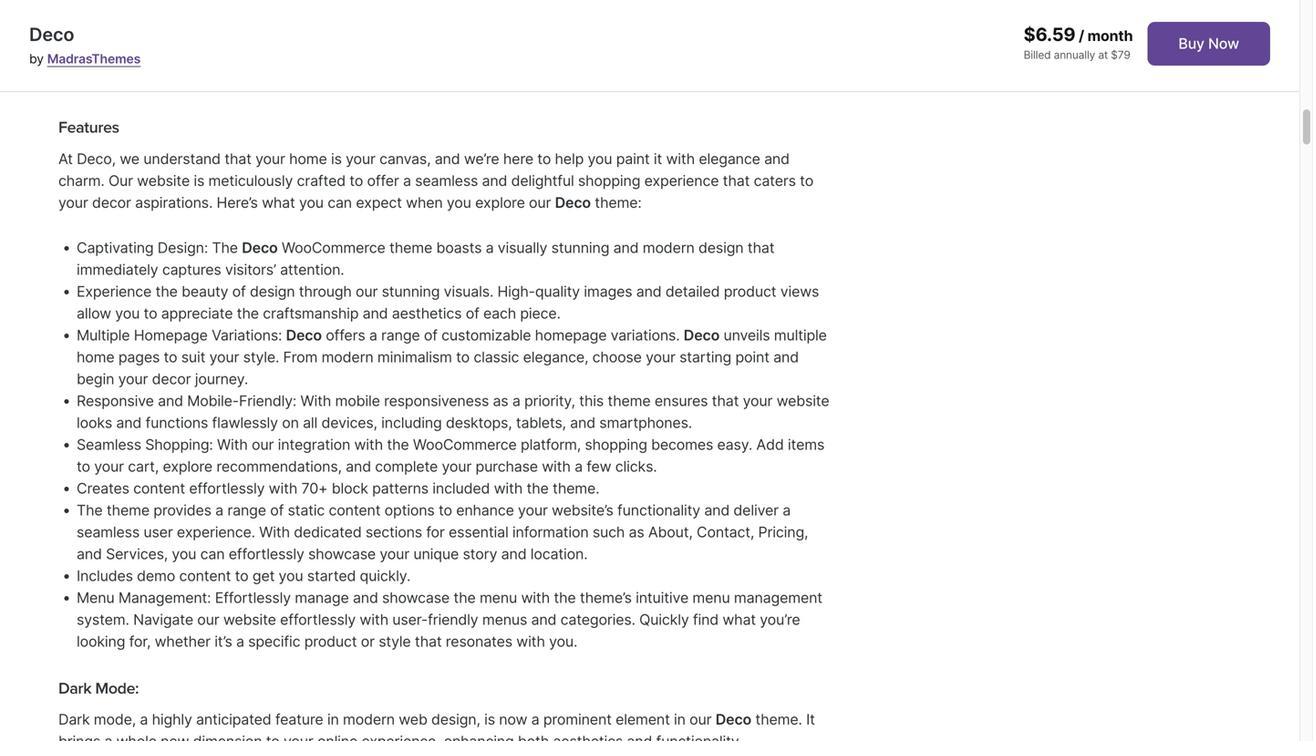 Task type: describe. For each thing, give the bounding box(es) containing it.
online
[[317, 733, 358, 741]]

and right "images"
[[636, 283, 662, 301]]

purchase
[[476, 458, 538, 476]]

paint
[[616, 150, 650, 168]]

multiple homepage variations: deco offers a range of customizable homepage variations. deco
[[77, 327, 720, 344]]

1 vertical spatial content
[[329, 502, 381, 520]]

functionality.
[[656, 733, 742, 741]]

the up the variations: on the top left
[[237, 305, 259, 323]]

dark for dark mode:
[[58, 679, 91, 698]]

elegance,
[[523, 349, 588, 366]]

shopping:
[[145, 436, 213, 454]]

flawlessly
[[212, 414, 278, 432]]

becomes
[[651, 436, 713, 454]]

woocommerce inside responsive and mobile-friendly: with mobile responsiveness as a priority, this theme ensures that your website looks and functions flawlessly on all devices, including desktops, tablets, and smartphones. seamless shopping: with our integration with the woocommerce platform, shopping becomes easy. add items to your cart, explore recommendations, and complete your purchase with a few clicks. creates content effortlessly with 70+ block patterns included with the theme. the theme provides a range of static content options to enhance your website's functionality and deliver a seamless user experience. with dedicated sections for essential information such as about, contact, pricing, and services, you can effortlessly showcase your unique story and location. includes demo content to get you started quickly. menu management: effortlessly manage and showcase the menu with the theme's intuitive menu management system. navigate our website effortlessly with user-friendly menus and categories. quickly find what you're looking for, whether it's a specific product or style that resonates with you.
[[413, 436, 517, 454]]

pricing,
[[758, 524, 808, 541]]

our
[[108, 172, 133, 190]]

with down the "devices,"
[[354, 436, 383, 454]]

to down homepage on the left of the page
[[164, 349, 177, 366]]

modern for and
[[643, 239, 695, 257]]

responsiveness
[[384, 392, 489, 410]]

woocommerce theme boasts a visually stunning and modern design that immediately captures visitors' attention.
[[77, 239, 775, 279]]

that right ensures
[[712, 392, 739, 410]]

experience
[[644, 172, 719, 190]]

the down captures
[[155, 283, 178, 301]]

highly
[[152, 711, 192, 729]]

with up or
[[360, 611, 388, 629]]

your down charm. at the top of page
[[58, 194, 88, 211]]

seamless inside responsive and mobile-friendly: with mobile responsiveness as a priority, this theme ensures that your website looks and functions flawlessly on all devices, including desktops, tablets, and smartphones. seamless shopping: with our integration with the woocommerce platform, shopping becomes easy. add items to your cart, explore recommendations, and complete your purchase with a few clicks. creates content effortlessly with 70+ block patterns included with the theme. the theme provides a range of static content options to enhance your website's functionality and deliver a seamless user experience. with dedicated sections for essential information such as about, contact, pricing, and services, you can effortlessly showcase your unique story and location. includes demo content to get you started quickly. menu management: effortlessly manage and showcase the menu with the theme's intuitive menu management system. navigate our website effortlessly with user-friendly menus and categories. quickly find what you're looking for, whether it's a specific product or style that resonates with you.
[[77, 524, 140, 541]]

buy now
[[1179, 35, 1239, 52]]

design inside woocommerce theme boasts a visually stunning and modern design that immediately captures visitors' attention.
[[698, 239, 744, 257]]

that down elegance
[[723, 172, 750, 190]]

to down customizable
[[456, 349, 470, 366]]

begin
[[77, 370, 114, 388]]

of up minimalism
[[424, 327, 438, 344]]

appreciate
[[161, 305, 233, 323]]

integration
[[278, 436, 350, 454]]

and inside theme. it brings a whole new dimension to your online experience, enhancing both aesthetics and functionality.
[[627, 733, 652, 741]]

deco down delightful
[[555, 194, 591, 211]]

0 vertical spatial with
[[300, 392, 331, 410]]

your up meticulously in the top of the page
[[255, 150, 285, 168]]

effortlessly
[[215, 589, 291, 607]]

menu
[[77, 589, 114, 607]]

you inside the experience the beauty of design through our stunning visuals. high-quality images and detailed product views allow you to appreciate the craftsmanship and aesthetics of each piece.
[[115, 305, 140, 323]]

$79
[[1111, 48, 1130, 62]]

a up tablets,
[[512, 392, 520, 410]]

you right help
[[588, 150, 612, 168]]

modern inside unveils multiple home pages to suit your style. from modern minimalism to classic elegance, choose your starting point and begin your decor journey.
[[321, 349, 373, 366]]

0 horizontal spatial is
[[194, 172, 204, 190]]

to inside theme. it brings a whole new dimension to your online experience, enhancing both aesthetics and functionality.
[[266, 733, 280, 741]]

categories.
[[560, 611, 635, 629]]

allow
[[77, 305, 111, 323]]

for,
[[129, 633, 151, 651]]

choose
[[592, 349, 642, 366]]

a up "both"
[[531, 711, 539, 729]]

resonates
[[446, 633, 512, 651]]

such
[[593, 524, 625, 541]]

product inside the experience the beauty of design through our stunning visuals. high-quality images and detailed product views allow you to appreciate the craftsmanship and aesthetics of each piece.
[[724, 283, 776, 301]]

desktops,
[[446, 414, 512, 432]]

and up block on the bottom of the page
[[346, 458, 371, 476]]

it
[[806, 711, 815, 729]]

your up included
[[442, 458, 472, 476]]

static
[[288, 502, 325, 520]]

find
[[693, 611, 719, 629]]

of down visitors'
[[232, 283, 246, 301]]

block
[[332, 480, 368, 498]]

crafted
[[297, 172, 346, 190]]

when
[[406, 194, 443, 211]]

the up categories.
[[554, 589, 576, 607]]

and right story
[[501, 546, 527, 563]]

aesthetics inside theme. it brings a whole new dimension to your online experience, enhancing both aesthetics and functionality.
[[553, 733, 623, 741]]

deco by madrasthemes
[[29, 23, 141, 67]]

product inside responsive and mobile-friendly: with mobile responsiveness as a priority, this theme ensures that your website looks and functions flawlessly on all devices, including desktops, tablets, and smartphones. seamless shopping: with our integration with the woocommerce platform, shopping becomes easy. add items to your cart, explore recommendations, and complete your purchase with a few clicks. creates content effortlessly with 70+ block patterns included with the theme. the theme provides a range of static content options to enhance your website's functionality and deliver a seamless user experience. with dedicated sections for essential information such as about, contact, pricing, and services, you can effortlessly showcase your unique story and location. includes demo content to get you started quickly. menu management: effortlessly manage and showcase the menu with the theme's intuitive menu management system. navigate our website effortlessly with user-friendly menus and categories. quickly find what you're looking for, whether it's a specific product or style that resonates with you.
[[304, 633, 357, 651]]

our up functionality.
[[690, 711, 712, 729]]

theme. inside responsive and mobile-friendly: with mobile responsiveness as a priority, this theme ensures that your website looks and functions flawlessly on all devices, including desktops, tablets, and smartphones. seamless shopping: with our integration with the woocommerce platform, shopping becomes easy. add items to your cart, explore recommendations, and complete your purchase with a few clicks. creates content effortlessly with 70+ block patterns included with the theme. the theme provides a range of static content options to enhance your website's functionality and deliver a seamless user experience. with dedicated sections for essential information such as about, contact, pricing, and services, you can effortlessly showcase your unique story and location. includes demo content to get you started quickly. menu management: effortlessly manage and showcase the menu with the theme's intuitive menu management system. navigate our website effortlessly with user-friendly menus and categories. quickly find what you're looking for, whether it's a specific product or style that resonates with you.
[[553, 480, 599, 498]]

canvas,
[[379, 150, 431, 168]]

you down crafted
[[299, 194, 324, 211]]

and down we're
[[482, 172, 507, 190]]

your up information
[[518, 502, 548, 520]]

1 horizontal spatial website
[[223, 611, 276, 629]]

complete
[[375, 458, 438, 476]]

multiple
[[774, 327, 827, 344]]

style
[[379, 633, 411, 651]]

a inside woocommerce theme boasts a visually stunning and modern design that immediately captures visitors' attention.
[[486, 239, 494, 257]]

to left offer
[[350, 172, 363, 190]]

2 horizontal spatial website
[[777, 392, 829, 410]]

1 horizontal spatial is
[[331, 150, 342, 168]]

location.
[[531, 546, 588, 563]]

enhancing
[[444, 733, 514, 741]]

and down this
[[570, 414, 595, 432]]

you down user
[[172, 546, 196, 563]]

suit
[[181, 349, 205, 366]]

and down quickly.
[[353, 589, 378, 607]]

1 vertical spatial theme
[[608, 392, 651, 410]]

aesthetics inside the experience the beauty of design through our stunning visuals. high-quality images and detailed product views allow you to appreciate the craftsmanship and aesthetics of each piece.
[[392, 305, 462, 323]]

of inside responsive and mobile-friendly: with mobile responsiveness as a priority, this theme ensures that your website looks and functions flawlessly on all devices, including desktops, tablets, and smartphones. seamless shopping: with our integration with the woocommerce platform, shopping becomes easy. add items to your cart, explore recommendations, and complete your purchase with a few clicks. creates content effortlessly with 70+ block patterns included with the theme. the theme provides a range of static content options to enhance your website's functionality and deliver a seamless user experience. with dedicated sections for essential information such as about, contact, pricing, and services, you can effortlessly showcase your unique story and location. includes demo content to get you started quickly. menu management: effortlessly manage and showcase the menu with the theme's intuitive menu management system. navigate our website effortlessly with user-friendly menus and categories. quickly find what you're looking for, whether it's a specific product or style that resonates with you.
[[270, 502, 284, 520]]

with up menus in the bottom left of the page
[[521, 589, 550, 607]]

mobile
[[335, 392, 380, 410]]

and down responsive
[[116, 414, 142, 432]]

management:
[[118, 589, 211, 607]]

the inside responsive and mobile-friendly: with mobile responsiveness as a priority, this theme ensures that your website looks and functions flawlessly on all devices, including desktops, tablets, and smartphones. seamless shopping: with our integration with the woocommerce platform, shopping becomes easy. add items to your cart, explore recommendations, and complete your purchase with a few clicks. creates content effortlessly with 70+ block patterns included with the theme. the theme provides a range of static content options to enhance your website's functionality and deliver a seamless user experience. with dedicated sections for essential information such as about, contact, pricing, and services, you can effortlessly showcase your unique story and location. includes demo content to get you started quickly. menu management: effortlessly manage and showcase the menu with the theme's intuitive menu management system. navigate our website effortlessly with user-friendly menus and categories. quickly find what you're looking for, whether it's a specific product or style that resonates with you.
[[77, 502, 103, 520]]

you right get
[[279, 567, 303, 585]]

your inside theme. it brings a whole new dimension to your online experience, enhancing both aesthetics and functionality.
[[284, 733, 313, 741]]

all
[[303, 414, 317, 432]]

to up delightful
[[537, 150, 551, 168]]

website inside at deco, we understand that your home is your canvas, and we're here to help you paint it with elegance and charm. our website is meticulously crafted to offer a seamless and delightful shopping experience that caters to your decor aspirations. here's what you can expect when you explore our
[[137, 172, 190, 190]]

1 in from the left
[[327, 711, 339, 729]]

1 vertical spatial showcase
[[382, 589, 450, 607]]

navigate
[[133, 611, 193, 629]]

0 vertical spatial showcase
[[308, 546, 376, 563]]

specific
[[248, 633, 300, 651]]

caters
[[754, 172, 796, 190]]

understand
[[143, 150, 221, 168]]

dark for dark mode, a highly anticipated feature in modern web design, is now a prominent element in our deco
[[58, 711, 90, 729]]

delightful
[[511, 172, 574, 190]]

the up friendly
[[454, 589, 476, 607]]

at deco, we understand that your home is your canvas, and we're here to help you paint it with elegance and charm. our website is meticulously crafted to offer a seamless and delightful shopping experience that caters to your decor aspirations. here's what you can expect when you explore our
[[58, 150, 813, 211]]

to left get
[[235, 567, 249, 585]]

a right it's
[[236, 633, 244, 651]]

with inside at deco, we understand that your home is your canvas, and we're here to help you paint it with elegance and charm. our website is meticulously crafted to offer a seamless and delightful shopping experience that caters to your decor aspirations. here's what you can expect when you explore our
[[666, 150, 695, 168]]

boasts
[[436, 239, 482, 257]]

your down seamless
[[94, 458, 124, 476]]

with down purchase at the left of the page
[[494, 480, 523, 498]]

captivating
[[77, 239, 154, 257]]

1 vertical spatial effortlessly
[[229, 546, 304, 563]]

craftsmanship
[[263, 305, 359, 323]]

explore inside responsive and mobile-friendly: with mobile responsiveness as a priority, this theme ensures that your website looks and functions flawlessly on all devices, including desktops, tablets, and smartphones. seamless shopping: with our integration with the woocommerce platform, shopping becomes easy. add items to your cart, explore recommendations, and complete your purchase with a few clicks. creates content effortlessly with 70+ block patterns included with the theme. the theme provides a range of static content options to enhance your website's functionality and deliver a seamless user experience. with dedicated sections for essential information such as about, contact, pricing, and services, you can effortlessly showcase your unique story and location. includes demo content to get you started quickly. menu management: effortlessly manage and showcase the menu with the theme's intuitive menu management system. navigate our website effortlessly with user-friendly menus and categories. quickly find what you're looking for, whether it's a specific product or style that resonates with you.
[[163, 458, 212, 476]]

dimension
[[193, 733, 262, 741]]

your up journey.
[[209, 349, 239, 366]]

deco inside deco by madrasthemes
[[29, 23, 74, 46]]

brings
[[58, 733, 100, 741]]

user-
[[392, 611, 428, 629]]

and inside unveils multiple home pages to suit your style. from modern minimalism to classic elegance, choose your starting point and begin your decor journey.
[[773, 349, 799, 366]]

system.
[[77, 611, 129, 629]]

here
[[503, 150, 533, 168]]

a left few
[[575, 458, 583, 476]]

home inside unveils multiple home pages to suit your style. from modern minimalism to classic elegance, choose your starting point and begin your decor journey.
[[77, 349, 114, 366]]

patterns
[[372, 480, 429, 498]]

features
[[58, 118, 119, 137]]

2 in from the left
[[674, 711, 686, 729]]

to up creates
[[77, 458, 90, 476]]

by
[[29, 51, 44, 67]]

1 vertical spatial as
[[629, 524, 644, 541]]

deco,
[[77, 150, 116, 168]]

detailed
[[666, 283, 720, 301]]

your down sections
[[380, 546, 409, 563]]

unveils multiple home pages to suit your style. from modern minimalism to classic elegance, choose your starting point and begin your decor journey.
[[77, 327, 827, 388]]

the down purchase at the left of the page
[[527, 480, 549, 498]]

decor inside at deco, we understand that your home is your canvas, and we're here to help you paint it with elegance and charm. our website is meticulously crafted to offer a seamless and delightful shopping experience that caters to your decor aspirations. here's what you can expect when you explore our
[[92, 194, 131, 211]]

we
[[120, 150, 139, 168]]

ensures
[[655, 392, 708, 410]]

it's
[[214, 633, 232, 651]]

responsive
[[77, 392, 154, 410]]

our inside at deco, we understand that your home is your canvas, and we're here to help you paint it with elegance and charm. our website is meticulously crafted to offer a seamless and delightful shopping experience that caters to your decor aspirations. here's what you can expect when you explore our
[[529, 194, 551, 211]]

the up complete
[[387, 436, 409, 454]]

visitors'
[[225, 261, 276, 279]]

/
[[1079, 27, 1084, 45]]

that down user-
[[415, 633, 442, 651]]

beauty
[[182, 283, 228, 301]]

explore inside at deco, we understand that your home is your canvas, and we're here to help you paint it with elegance and charm. our website is meticulously crafted to offer a seamless and delightful shopping experience that caters to your decor aspirations. here's what you can expect when you explore our
[[475, 194, 525, 211]]

theme's
[[580, 589, 632, 607]]

intuitive
[[636, 589, 689, 607]]

through
[[299, 283, 352, 301]]

shopping inside at deco, we understand that your home is your canvas, and we're here to help you paint it with elegance and charm. our website is meticulously crafted to offer a seamless and delightful shopping experience that caters to your decor aspirations. here's what you can expect when you explore our
[[578, 172, 640, 190]]

or
[[361, 633, 375, 651]]

customizable
[[441, 327, 531, 344]]

what inside at deco, we understand that your home is your canvas, and we're here to help you paint it with elegance and charm. our website is meticulously crafted to offer a seamless and delightful shopping experience that caters to your decor aspirations. here's what you can expect when you explore our
[[262, 194, 295, 211]]

deco up from at the top
[[286, 327, 322, 344]]

add
[[756, 436, 784, 454]]

buy now link
[[1148, 22, 1270, 66]]

captures
[[162, 261, 221, 279]]

classic
[[474, 349, 519, 366]]

your up offer
[[346, 150, 375, 168]]

can inside responsive and mobile-friendly: with mobile responsiveness as a priority, this theme ensures that your website looks and functions flawlessly on all devices, including desktops, tablets, and smartphones. seamless shopping: with our integration with the woocommerce platform, shopping becomes easy. add items to your cart, explore recommendations, and complete your purchase with a few clicks. creates content effortlessly with 70+ block patterns included with the theme. the theme provides a range of static content options to enhance your website's functionality and deliver a seamless user experience. with dedicated sections for essential information such as about, contact, pricing, and services, you can effortlessly showcase your unique story and location. includes demo content to get you started quickly. menu management: effortlessly manage and showcase the menu with the theme's intuitive menu management system. navigate our website effortlessly with user-friendly menus and categories. quickly find what you're looking for, whether it's a specific product or style that resonates with you.
[[200, 546, 225, 563]]



Task type: vqa. For each thing, say whether or not it's contained in the screenshot.
Service navigation menu ELEMENT
no



Task type: locate. For each thing, give the bounding box(es) containing it.
platform,
[[521, 436, 581, 454]]

0 vertical spatial what
[[262, 194, 295, 211]]

deco up functionality.
[[716, 711, 751, 729]]

explore down here
[[475, 194, 525, 211]]

included
[[433, 480, 490, 498]]

deco up visitors'
[[242, 239, 278, 257]]

seamless
[[415, 172, 478, 190], [77, 524, 140, 541]]

shopping inside responsive and mobile-friendly: with mobile responsiveness as a priority, this theme ensures that your website looks and functions flawlessly on all devices, including desktops, tablets, and smartphones. seamless shopping: with our integration with the woocommerce platform, shopping becomes easy. add items to your cart, explore recommendations, and complete your purchase with a few clicks. creates content effortlessly with 70+ block patterns included with the theme. the theme provides a range of static content options to enhance your website's functionality and deliver a seamless user experience. with dedicated sections for essential information such as about, contact, pricing, and services, you can effortlessly showcase your unique story and location. includes demo content to get you started quickly. menu management: effortlessly manage and showcase the menu with the theme's intuitive menu management system. navigate our website effortlessly with user-friendly menus and categories. quickly find what you're looking for, whether it's a specific product or style that resonates with you.
[[585, 436, 647, 454]]

effortlessly down manage
[[280, 611, 356, 629]]

0 vertical spatial shopping
[[578, 172, 640, 190]]

effortlessly up experience.
[[189, 480, 265, 498]]

1 horizontal spatial decor
[[152, 370, 191, 388]]

2 vertical spatial modern
[[343, 711, 395, 729]]

month
[[1087, 27, 1133, 45]]

1 vertical spatial woocommerce
[[413, 436, 517, 454]]

2 horizontal spatial is
[[484, 711, 495, 729]]

1 horizontal spatial as
[[629, 524, 644, 541]]

recommendations,
[[216, 458, 342, 476]]

0 vertical spatial website
[[137, 172, 190, 190]]

as right 'such'
[[629, 524, 644, 541]]

woocommerce inside woocommerce theme boasts a visually stunning and modern design that immediately captures visitors' attention.
[[282, 239, 385, 257]]

1 horizontal spatial stunning
[[551, 239, 609, 257]]

to up for
[[439, 502, 452, 520]]

is down understand
[[194, 172, 204, 190]]

is
[[331, 150, 342, 168], [194, 172, 204, 190], [484, 711, 495, 729]]

0 vertical spatial the
[[212, 239, 238, 257]]

content down cart,
[[133, 480, 185, 498]]

the
[[212, 239, 238, 257], [77, 502, 103, 520]]

style.
[[243, 349, 279, 366]]

visuals.
[[444, 283, 493, 301]]

range
[[381, 327, 420, 344], [227, 502, 266, 520]]

1 vertical spatial range
[[227, 502, 266, 520]]

woocommerce
[[282, 239, 385, 257], [413, 436, 517, 454]]

of
[[232, 283, 246, 301], [466, 305, 479, 323], [424, 327, 438, 344], [270, 502, 284, 520]]

0 horizontal spatial menu
[[480, 589, 517, 607]]

deco theme:
[[555, 194, 642, 211]]

product left or
[[304, 633, 357, 651]]

deco
[[29, 23, 74, 46], [555, 194, 591, 211], [242, 239, 278, 257], [286, 327, 322, 344], [684, 327, 720, 344], [716, 711, 751, 729]]

about,
[[648, 524, 693, 541]]

0 vertical spatial decor
[[92, 194, 131, 211]]

with up experience
[[666, 150, 695, 168]]

0 vertical spatial range
[[381, 327, 420, 344]]

1 horizontal spatial theme
[[389, 239, 432, 257]]

0 vertical spatial is
[[331, 150, 342, 168]]

0 horizontal spatial range
[[227, 502, 266, 520]]

0 horizontal spatial explore
[[163, 458, 212, 476]]

1 horizontal spatial can
[[328, 194, 352, 211]]

tablets,
[[516, 414, 566, 432]]

$6.59
[[1024, 23, 1075, 46]]

1 horizontal spatial with
[[259, 524, 290, 541]]

0 vertical spatial design
[[698, 239, 744, 257]]

range inside responsive and mobile-friendly: with mobile responsiveness as a priority, this theme ensures that your website looks and functions flawlessly on all devices, including desktops, tablets, and smartphones. seamless shopping: with our integration with the woocommerce platform, shopping becomes easy. add items to your cart, explore recommendations, and complete your purchase with a few clicks. creates content effortlessly with 70+ block patterns included with the theme. the theme provides a range of static content options to enhance your website's functionality and deliver a seamless user experience. with dedicated sections for essential information such as about, contact, pricing, and services, you can effortlessly showcase your unique story and location. includes demo content to get you started quickly. menu management: effortlessly manage and showcase the menu with the theme's intuitive menu management system. navigate our website effortlessly with user-friendly menus and categories. quickly find what you're looking for, whether it's a specific product or style that resonates with you.
[[227, 502, 266, 520]]

and up functions
[[158, 392, 183, 410]]

0 horizontal spatial seamless
[[77, 524, 140, 541]]

1 horizontal spatial what
[[723, 611, 756, 629]]

to inside the experience the beauty of design through our stunning visuals. high-quality images and detailed product views allow you to appreciate the craftsmanship and aesthetics of each piece.
[[144, 305, 157, 323]]

content
[[133, 480, 185, 498], [329, 502, 381, 520], [179, 567, 231, 585]]

0 horizontal spatial the
[[77, 502, 103, 520]]

enhance
[[456, 502, 514, 520]]

design:
[[158, 239, 208, 257]]

deliver
[[734, 502, 779, 520]]

and up the multiple homepage variations: deco offers a range of customizable homepage variations. deco
[[363, 305, 388, 323]]

1 horizontal spatial home
[[289, 150, 327, 168]]

1 vertical spatial seamless
[[77, 524, 140, 541]]

explore down shopping:
[[163, 458, 212, 476]]

$6.59 / month billed annually at $79
[[1024, 23, 1133, 62]]

variations.
[[611, 327, 680, 344]]

and up caters
[[764, 150, 790, 168]]

variations:
[[212, 327, 282, 344]]

seamless up "when"
[[415, 172, 478, 190]]

theme up smartphones.
[[608, 392, 651, 410]]

a inside at deco, we understand that your home is your canvas, and we're here to help you paint it with elegance and charm. our website is meticulously crafted to offer a seamless and delightful shopping experience that caters to your decor aspirations. here's what you can expect when you explore our
[[403, 172, 411, 190]]

the up visitors'
[[212, 239, 238, 257]]

1 vertical spatial theme.
[[755, 711, 802, 729]]

content down experience.
[[179, 567, 231, 585]]

0 vertical spatial dark
[[58, 679, 91, 698]]

0 horizontal spatial website
[[137, 172, 190, 190]]

and up includes
[[77, 546, 102, 563]]

functionality
[[617, 502, 700, 520]]

2 dark from the top
[[58, 711, 90, 729]]

woocommerce up attention.
[[282, 239, 385, 257]]

modern up 'detailed'
[[643, 239, 695, 257]]

shopping
[[578, 172, 640, 190], [585, 436, 647, 454]]

0 vertical spatial can
[[328, 194, 352, 211]]

views
[[780, 283, 819, 301]]

1 vertical spatial aesthetics
[[553, 733, 623, 741]]

to right caters
[[800, 172, 813, 190]]

decor
[[92, 194, 131, 211], [152, 370, 191, 388]]

0 vertical spatial explore
[[475, 194, 525, 211]]

1 horizontal spatial in
[[674, 711, 686, 729]]

seamless
[[77, 436, 141, 454]]

unique
[[413, 546, 459, 563]]

decor down the suit
[[152, 370, 191, 388]]

2 vertical spatial theme
[[107, 502, 150, 520]]

2 vertical spatial is
[[484, 711, 495, 729]]

can down crafted
[[328, 194, 352, 211]]

your down variations.
[[646, 349, 675, 366]]

experience the beauty of design through our stunning visuals. high-quality images and detailed product views allow you to appreciate the craftsmanship and aesthetics of each piece.
[[77, 283, 819, 323]]

a
[[403, 172, 411, 190], [486, 239, 494, 257], [369, 327, 377, 344], [512, 392, 520, 410], [575, 458, 583, 476], [215, 502, 223, 520], [783, 502, 791, 520], [236, 633, 244, 651], [140, 711, 148, 729], [531, 711, 539, 729], [104, 733, 112, 741]]

0 horizontal spatial decor
[[92, 194, 131, 211]]

0 horizontal spatial design
[[250, 283, 295, 301]]

2 vertical spatial website
[[223, 611, 276, 629]]

deco up starting
[[684, 327, 720, 344]]

smartphones.
[[599, 414, 692, 432]]

1 vertical spatial stunning
[[382, 283, 440, 301]]

billed
[[1024, 48, 1051, 62]]

1 menu from the left
[[480, 589, 517, 607]]

point
[[735, 349, 769, 366]]

of down visuals.
[[466, 305, 479, 323]]

website up the items
[[777, 392, 829, 410]]

seamless inside at deco, we understand that your home is your canvas, and we're here to help you paint it with elegance and charm. our website is meticulously crafted to offer a seamless and delightful shopping experience that caters to your decor aspirations. here's what you can expect when you explore our
[[415, 172, 478, 190]]

2 menu from the left
[[692, 589, 730, 607]]

mode:
[[95, 679, 139, 698]]

1 vertical spatial product
[[304, 633, 357, 651]]

1 vertical spatial home
[[77, 349, 114, 366]]

here's
[[217, 194, 258, 211]]

stunning inside woocommerce theme boasts a visually stunning and modern design that immediately captures visitors' attention.
[[551, 239, 609, 257]]

0 vertical spatial modern
[[643, 239, 695, 257]]

decor down our on the left of the page
[[92, 194, 131, 211]]

shopping up few
[[585, 436, 647, 454]]

the down creates
[[77, 502, 103, 520]]

0 vertical spatial theme.
[[553, 480, 599, 498]]

provides
[[153, 502, 211, 520]]

theme. inside theme. it brings a whole new dimension to your online experience, enhancing both aesthetics and functionality.
[[755, 711, 802, 729]]

1 horizontal spatial showcase
[[382, 589, 450, 607]]

1 horizontal spatial range
[[381, 327, 420, 344]]

easy.
[[717, 436, 752, 454]]

theme. left the it
[[755, 711, 802, 729]]

that
[[224, 150, 251, 168], [723, 172, 750, 190], [748, 239, 775, 257], [712, 392, 739, 410], [415, 633, 442, 651]]

1 horizontal spatial product
[[724, 283, 776, 301]]

decor inside unveils multiple home pages to suit your style. from modern minimalism to classic elegance, choose your starting point and begin your decor journey.
[[152, 370, 191, 388]]

theme.
[[553, 480, 599, 498], [755, 711, 802, 729]]

1 horizontal spatial design
[[698, 239, 744, 257]]

shopping up theme:
[[578, 172, 640, 190]]

you down experience
[[115, 305, 140, 323]]

to
[[537, 150, 551, 168], [350, 172, 363, 190], [800, 172, 813, 190], [144, 305, 157, 323], [164, 349, 177, 366], [456, 349, 470, 366], [77, 458, 90, 476], [439, 502, 452, 520], [235, 567, 249, 585], [266, 733, 280, 741]]

essential
[[449, 524, 508, 541]]

aesthetics down prominent
[[553, 733, 623, 741]]

unveils
[[724, 327, 770, 344]]

0 horizontal spatial home
[[77, 349, 114, 366]]

0 horizontal spatial as
[[493, 392, 508, 410]]

1 horizontal spatial theme.
[[755, 711, 802, 729]]

offer
[[367, 172, 399, 190]]

visually
[[498, 239, 547, 257]]

0 horizontal spatial showcase
[[308, 546, 376, 563]]

is up enhancing
[[484, 711, 495, 729]]

that up meticulously in the top of the page
[[224, 150, 251, 168]]

2 horizontal spatial theme
[[608, 392, 651, 410]]

1 vertical spatial decor
[[152, 370, 191, 388]]

a up experience.
[[215, 502, 223, 520]]

and down multiple at the right
[[773, 349, 799, 366]]

cart,
[[128, 458, 159, 476]]

0 vertical spatial content
[[133, 480, 185, 498]]

1 vertical spatial what
[[723, 611, 756, 629]]

of left static
[[270, 502, 284, 520]]

0 horizontal spatial aesthetics
[[392, 305, 462, 323]]

including
[[381, 414, 442, 432]]

sections
[[366, 524, 422, 541]]

and inside woocommerce theme boasts a visually stunning and modern design that immediately captures visitors' attention.
[[613, 239, 639, 257]]

our up recommendations,
[[252, 436, 274, 454]]

0 horizontal spatial stunning
[[382, 283, 440, 301]]

0 horizontal spatial with
[[217, 436, 248, 454]]

aesthetics up the multiple homepage variations: deco offers a range of customizable homepage variations. deco
[[392, 305, 462, 323]]

experience,
[[362, 733, 440, 741]]

product
[[724, 283, 776, 301], [304, 633, 357, 651]]

with up "all"
[[300, 392, 331, 410]]

attention.
[[280, 261, 344, 279]]

a inside theme. it brings a whole new dimension to your online experience, enhancing both aesthetics and functionality.
[[104, 733, 112, 741]]

website up aspirations.
[[137, 172, 190, 190]]

1 horizontal spatial menu
[[692, 589, 730, 607]]

design inside the experience the beauty of design through our stunning visuals. high-quality images and detailed product views allow you to appreciate the craftsmanship and aesthetics of each piece.
[[250, 283, 295, 301]]

functions
[[145, 414, 208, 432]]

1 horizontal spatial aesthetics
[[553, 733, 623, 741]]

few
[[587, 458, 611, 476]]

your down point
[[743, 392, 773, 410]]

as up the desktops,
[[493, 392, 508, 410]]

quickly.
[[360, 567, 411, 585]]

a up 'pricing,'
[[783, 502, 791, 520]]

modern
[[643, 239, 695, 257], [321, 349, 373, 366], [343, 711, 395, 729]]

options
[[384, 502, 435, 520]]

and up contact,
[[704, 502, 730, 520]]

2 vertical spatial with
[[259, 524, 290, 541]]

madrasthemes
[[47, 51, 141, 67]]

0 horizontal spatial theme
[[107, 502, 150, 520]]

2 vertical spatial effortlessly
[[280, 611, 356, 629]]

a up whole
[[140, 711, 148, 729]]

showcase up started
[[308, 546, 376, 563]]

our right through
[[356, 283, 378, 301]]

1 vertical spatial modern
[[321, 349, 373, 366]]

0 horizontal spatial theme.
[[553, 480, 599, 498]]

your down pages
[[118, 370, 148, 388]]

with left you.
[[516, 633, 545, 651]]

with down flawlessly
[[217, 436, 248, 454]]

0 vertical spatial aesthetics
[[392, 305, 462, 323]]

1 horizontal spatial explore
[[475, 194, 525, 211]]

0 vertical spatial home
[[289, 150, 327, 168]]

modern inside woocommerce theme boasts a visually stunning and modern design that immediately captures visitors' attention.
[[643, 239, 695, 257]]

get
[[252, 567, 275, 585]]

content down block on the bottom of the page
[[329, 502, 381, 520]]

0 vertical spatial product
[[724, 283, 776, 301]]

theme inside woocommerce theme boasts a visually stunning and modern design that immediately captures visitors' attention.
[[389, 239, 432, 257]]

we're
[[464, 150, 499, 168]]

modern down offers
[[321, 349, 373, 366]]

meticulously
[[208, 172, 293, 190]]

home up crafted
[[289, 150, 327, 168]]

1 horizontal spatial seamless
[[415, 172, 478, 190]]

design,
[[431, 711, 480, 729]]

in up online
[[327, 711, 339, 729]]

what inside responsive and mobile-friendly: with mobile responsiveness as a priority, this theme ensures that your website looks and functions flawlessly on all devices, including desktops, tablets, and smartphones. seamless shopping: with our integration with the woocommerce platform, shopping becomes easy. add items to your cart, explore recommendations, and complete your purchase with a few clicks. creates content effortlessly with 70+ block patterns included with the theme. the theme provides a range of static content options to enhance your website's functionality and deliver a seamless user experience. with dedicated sections for essential information such as about, contact, pricing, and services, you can effortlessly showcase your unique story and location. includes demo content to get you started quickly. menu management: effortlessly manage and showcase the menu with the theme's intuitive menu management system. navigate our website effortlessly with user-friendly menus and categories. quickly find what you're looking for, whether it's a specific product or style that resonates with you.
[[723, 611, 756, 629]]

web
[[399, 711, 427, 729]]

can inside at deco, we understand that your home is your canvas, and we're here to help you paint it with elegance and charm. our website is meticulously crafted to offer a seamless and delightful shopping experience that caters to your decor aspirations. here's what you can expect when you explore our
[[328, 194, 352, 211]]

2 horizontal spatial with
[[300, 392, 331, 410]]

menu
[[480, 589, 517, 607], [692, 589, 730, 607]]

1 vertical spatial website
[[777, 392, 829, 410]]

0 horizontal spatial can
[[200, 546, 225, 563]]

our up it's
[[197, 611, 219, 629]]

0 vertical spatial seamless
[[415, 172, 478, 190]]

feature
[[275, 711, 323, 729]]

whether
[[155, 633, 211, 651]]

you right "when"
[[447, 194, 471, 211]]

our inside the experience the beauty of design through our stunning visuals. high-quality images and detailed product views allow you to appreciate the craftsmanship and aesthetics of each piece.
[[356, 283, 378, 301]]

home inside at deco, we understand that your home is your canvas, and we're here to help you paint it with elegance and charm. our website is meticulously crafted to offer a seamless and delightful shopping experience that caters to your decor aspirations. here's what you can expect when you explore our
[[289, 150, 327, 168]]

stunning down deco theme:
[[551, 239, 609, 257]]

that inside woocommerce theme boasts a visually stunning and modern design that immediately captures visitors' attention.
[[748, 239, 775, 257]]

1 vertical spatial explore
[[163, 458, 212, 476]]

range up experience.
[[227, 502, 266, 520]]

1 horizontal spatial woocommerce
[[413, 436, 517, 454]]

with down static
[[259, 524, 290, 541]]

you
[[588, 150, 612, 168], [299, 194, 324, 211], [447, 194, 471, 211], [115, 305, 140, 323], [172, 546, 196, 563], [279, 567, 303, 585]]

design up 'detailed'
[[698, 239, 744, 257]]

and down theme:
[[613, 239, 639, 257]]

with down recommendations,
[[269, 480, 297, 498]]

1 vertical spatial shopping
[[585, 436, 647, 454]]

1 vertical spatial can
[[200, 546, 225, 563]]

our down delightful
[[529, 194, 551, 211]]

a right offers
[[369, 327, 377, 344]]

includes
[[77, 567, 133, 585]]

0 vertical spatial woocommerce
[[282, 239, 385, 257]]

contact,
[[697, 524, 754, 541]]

0 horizontal spatial in
[[327, 711, 339, 729]]

menus
[[482, 611, 527, 629]]

0 vertical spatial theme
[[389, 239, 432, 257]]

to up homepage on the left of the page
[[144, 305, 157, 323]]

can down experience.
[[200, 546, 225, 563]]

what
[[262, 194, 295, 211], [723, 611, 756, 629]]

theme down creates
[[107, 502, 150, 520]]

0 vertical spatial stunning
[[551, 239, 609, 257]]

1 vertical spatial dark
[[58, 711, 90, 729]]

as
[[493, 392, 508, 410], [629, 524, 644, 541]]

0 vertical spatial effortlessly
[[189, 480, 265, 498]]

that down caters
[[748, 239, 775, 257]]

0 horizontal spatial woocommerce
[[282, 239, 385, 257]]

stunning inside the experience the beauty of design through our stunning visuals. high-quality images and detailed product views allow you to appreciate the craftsmanship and aesthetics of each piece.
[[382, 283, 440, 301]]

homepage
[[535, 327, 607, 344]]

2 vertical spatial content
[[179, 567, 231, 585]]

pages
[[118, 349, 160, 366]]

0 vertical spatial as
[[493, 392, 508, 410]]

1 vertical spatial the
[[77, 502, 103, 520]]

modern for in
[[343, 711, 395, 729]]

and up you.
[[531, 611, 557, 629]]

0 horizontal spatial product
[[304, 633, 357, 651]]

to down feature
[[266, 733, 280, 741]]

website's
[[552, 502, 613, 520]]

with down the platform,
[[542, 458, 571, 476]]

menu up find
[[692, 589, 730, 607]]

aesthetics
[[392, 305, 462, 323], [553, 733, 623, 741]]

and left we're
[[435, 150, 460, 168]]

manage
[[295, 589, 349, 607]]

1 vertical spatial design
[[250, 283, 295, 301]]

1 dark from the top
[[58, 679, 91, 698]]



